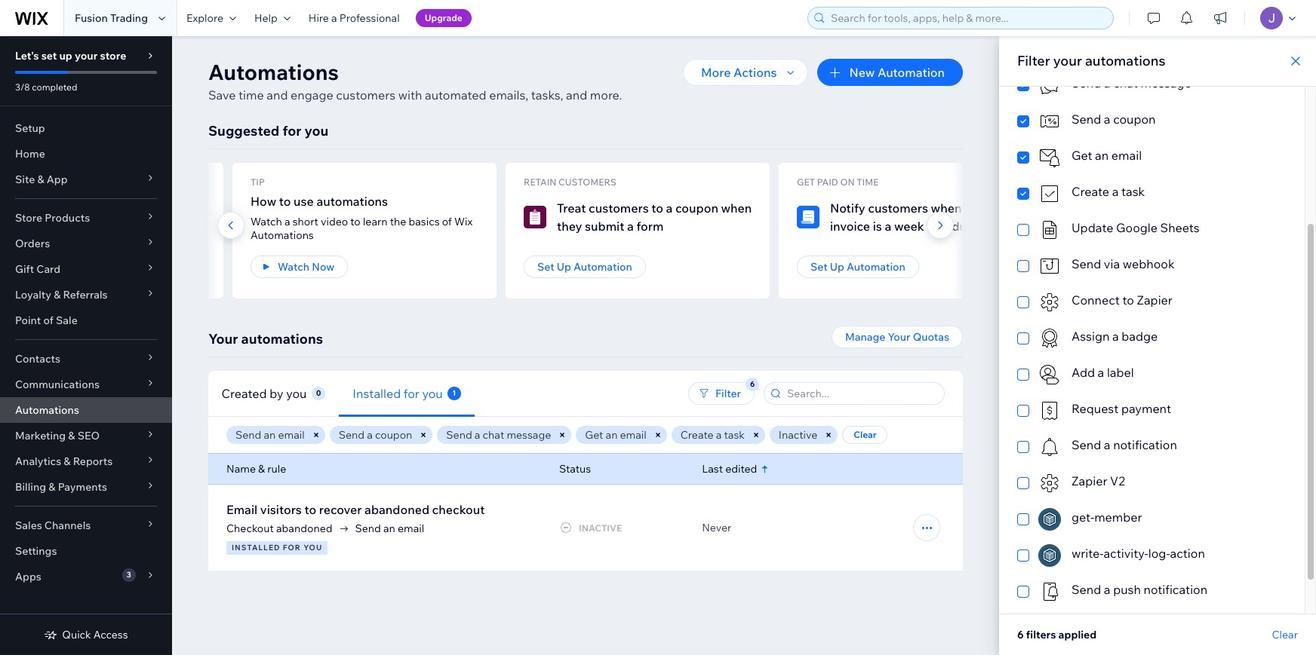 Task type: describe. For each thing, give the bounding box(es) containing it.
customers for treat
[[589, 201, 649, 216]]

to inside connect to zapier option
[[1123, 293, 1134, 308]]

apps
[[15, 571, 41, 584]]

& for loyalty
[[54, 288, 61, 302]]

get paid on time
[[797, 177, 879, 188]]

more actions button
[[683, 59, 809, 86]]

assign a badge
[[1072, 329, 1158, 344]]

set up automation for they
[[537, 260, 632, 274]]

you
[[304, 543, 322, 553]]

0 horizontal spatial send an email
[[236, 429, 305, 442]]

learn
[[363, 215, 388, 229]]

apart
[[155, 201, 186, 216]]

installed
[[353, 386, 401, 401]]

coupon inside checkbox
[[1113, 112, 1156, 127]]

automations inside tip how to use automations watch a short video to learn the basics of wix automations
[[317, 194, 388, 209]]

site & app button
[[0, 167, 172, 192]]

with
[[398, 88, 422, 103]]

is inside 'notify customers when their invoice is a week overdue'
[[873, 219, 882, 234]]

zapier v2
[[1072, 474, 1125, 489]]

1 vertical spatial task
[[724, 429, 745, 442]]

overdue inside send 2 reminders a week apart if an invoice is overdue
[[82, 219, 129, 234]]

category image for assign a badge
[[1039, 328, 1061, 350]]

billing
[[15, 481, 46, 494]]

to for use
[[279, 194, 291, 209]]

create a task inside option
[[1072, 184, 1145, 199]]

connect to zapier
[[1072, 293, 1173, 308]]

a inside 'notify customers when their invoice is a week overdue'
[[885, 219, 892, 234]]

customers inside automations save time and engage customers with automated emails, tasks, and more.
[[336, 88, 396, 103]]

for for suggested
[[283, 122, 302, 140]]

your inside sidebar element
[[75, 49, 98, 63]]

more actions
[[701, 65, 777, 80]]

week inside send 2 reminders a week apart if an invoice is overdue
[[123, 201, 153, 216]]

watch now button
[[251, 256, 348, 279]]

6
[[1018, 629, 1024, 642]]

email inside option
[[1112, 148, 1142, 163]]

an inside send 2 reminders a week apart if an invoice is overdue
[[11, 219, 24, 234]]

category image for send a push notification
[[1039, 581, 1061, 604]]

action
[[1170, 547, 1205, 562]]

send via webhook
[[1072, 257, 1175, 272]]

customers for notify
[[868, 201, 928, 216]]

of inside sidebar element
[[43, 314, 54, 328]]

1 horizontal spatial clear button
[[1272, 629, 1298, 642]]

notification inside checkbox
[[1144, 583, 1208, 598]]

0
[[316, 388, 321, 398]]

fusion
[[75, 11, 108, 25]]

tip how to use automations watch a short video to learn the basics of wix automations
[[251, 177, 473, 242]]

rule
[[267, 463, 286, 476]]

notify customers when their invoice is a week overdue
[[830, 201, 991, 234]]

created
[[222, 386, 267, 401]]

2 vertical spatial coupon
[[375, 429, 412, 442]]

clear for the rightmost clear button
[[1272, 629, 1298, 642]]

you for created by you
[[287, 386, 307, 401]]

new automation
[[850, 65, 945, 80]]

loyalty & referrals button
[[0, 282, 172, 308]]

1 vertical spatial get an email
[[585, 429, 647, 442]]

explore
[[186, 11, 223, 25]]

category image for send a coupon
[[1039, 110, 1061, 133]]

inactive
[[579, 523, 622, 534]]

week inside 'notify customers when their invoice is a week overdue'
[[894, 219, 925, 234]]

2 vertical spatial automations
[[241, 331, 323, 348]]

quick
[[62, 629, 91, 642]]

the
[[390, 215, 406, 229]]

notification inside 'checkbox'
[[1113, 438, 1177, 453]]

& for billing
[[49, 481, 55, 494]]

tab list containing created by you
[[208, 371, 592, 417]]

new
[[850, 65, 875, 80]]

never
[[702, 522, 732, 535]]

on
[[840, 177, 855, 188]]

card
[[36, 263, 61, 276]]

write-activity-log-action
[[1072, 547, 1205, 562]]

category image for update google sheets
[[1039, 219, 1061, 242]]

orders
[[15, 237, 50, 251]]

gift card button
[[0, 257, 172, 282]]

get-member
[[1072, 510, 1143, 525]]

automation inside button
[[878, 65, 945, 80]]

edited
[[726, 463, 757, 476]]

push
[[1113, 583, 1141, 598]]

0 horizontal spatial send a chat message
[[446, 429, 551, 442]]

invoice inside 'notify customers when their invoice is a week overdue'
[[830, 219, 870, 234]]

watch now
[[278, 260, 335, 274]]

Send a chat message checkbox
[[1018, 74, 1287, 97]]

video
[[321, 215, 348, 229]]

send 2 reminders a week apart if an invoice is overdue
[[11, 201, 196, 234]]

now
[[312, 260, 335, 274]]

treat customers to a coupon when they submit a form
[[557, 201, 752, 234]]

1 and from the left
[[267, 88, 288, 103]]

app
[[47, 173, 68, 186]]

analytics & reports button
[[0, 449, 172, 475]]

chat inside option
[[1113, 75, 1138, 91]]

filter for filter your automations
[[1018, 52, 1051, 69]]

1
[[452, 388, 456, 398]]

automations for automations
[[15, 404, 79, 417]]

loyalty
[[15, 288, 51, 302]]

google
[[1116, 220, 1158, 236]]

let's set up your store
[[15, 49, 126, 63]]

time
[[239, 88, 264, 103]]

loyalty & referrals
[[15, 288, 108, 302]]

Send a push notification checkbox
[[1018, 581, 1287, 604]]

up for treat customers to a coupon when they submit a form
[[557, 260, 571, 274]]

1 vertical spatial abandoned
[[276, 522, 333, 536]]

installed for you
[[232, 543, 322, 553]]

retain
[[524, 177, 557, 188]]

your automations
[[208, 331, 323, 348]]

write-activity-log-action checkbox
[[1018, 545, 1287, 568]]

coupon inside the treat customers to a coupon when they submit a form
[[676, 201, 719, 216]]

category image for add a label
[[1039, 364, 1061, 386]]

a inside 'checkbox'
[[1104, 438, 1111, 453]]

treat
[[557, 201, 586, 216]]

a inside send 2 reminders a week apart if an invoice is overdue
[[113, 201, 120, 216]]

member
[[1095, 510, 1143, 525]]

sidebar element
[[0, 36, 172, 656]]

of inside tip how to use automations watch a short video to learn the basics of wix automations
[[442, 215, 452, 229]]

Assign a badge checkbox
[[1018, 328, 1287, 350]]

inactive
[[779, 429, 818, 442]]

is inside send 2 reminders a week apart if an invoice is overdue
[[70, 219, 79, 234]]

marketing & seo
[[15, 430, 100, 443]]

save
[[208, 88, 236, 103]]

trading
[[110, 11, 148, 25]]

category image for send a notification
[[1039, 436, 1061, 459]]

sheets
[[1161, 220, 1200, 236]]

access
[[93, 629, 128, 642]]

hire
[[309, 11, 329, 25]]

their
[[965, 201, 991, 216]]

actions
[[734, 65, 777, 80]]

task inside option
[[1122, 184, 1145, 199]]

set
[[41, 49, 57, 63]]

send inside send 2 reminders a week apart if an invoice is overdue
[[11, 201, 40, 216]]

a inside tip how to use automations watch a short video to learn the basics of wix automations
[[284, 215, 290, 229]]

1 vertical spatial send an email
[[355, 522, 424, 536]]

site & app
[[15, 173, 68, 186]]

& for analytics
[[64, 455, 71, 469]]

payments
[[58, 481, 107, 494]]

suggested
[[208, 122, 280, 140]]

contacts button
[[0, 346, 172, 372]]

v2
[[1110, 474, 1125, 489]]

to left learn
[[350, 215, 361, 229]]

watch inside button
[[278, 260, 310, 274]]

1 vertical spatial create
[[681, 429, 714, 442]]

1 vertical spatial create a task
[[681, 429, 745, 442]]

reports
[[73, 455, 113, 469]]

category image for connect to zapier
[[1039, 291, 1061, 314]]

by
[[270, 386, 284, 401]]

overdue inside 'notify customers when their invoice is a week overdue'
[[927, 219, 974, 234]]

contacts
[[15, 353, 60, 366]]

marketing
[[15, 430, 66, 443]]

wix
[[454, 215, 473, 229]]

category image for treat
[[524, 206, 547, 229]]

add
[[1072, 365, 1095, 380]]

reminders
[[52, 201, 110, 216]]

send a chat message inside send a chat message option
[[1072, 75, 1192, 91]]



Task type: locate. For each thing, give the bounding box(es) containing it.
category image for get-
[[1039, 509, 1061, 531]]

get up update
[[1072, 148, 1093, 163]]

send a coupon inside checkbox
[[1072, 112, 1156, 127]]

for right installed
[[404, 386, 420, 401]]

overdue down reminders
[[82, 219, 129, 234]]

checkout abandoned
[[226, 522, 333, 536]]

upgrade
[[425, 12, 463, 23]]

set up automation down "they"
[[537, 260, 632, 274]]

1 set from the left
[[537, 260, 555, 274]]

0 horizontal spatial for
[[283, 122, 302, 140]]

0 horizontal spatial set up automation button
[[524, 256, 646, 279]]

up down notify
[[830, 260, 845, 274]]

& inside dropdown button
[[54, 288, 61, 302]]

get an email down send a coupon checkbox
[[1072, 148, 1142, 163]]

set up automation button
[[524, 256, 646, 279], [797, 256, 919, 279]]

analytics & reports
[[15, 455, 113, 469]]

create up last
[[681, 429, 714, 442]]

to inside the treat customers to a coupon when they submit a form
[[652, 201, 664, 216]]

recover
[[319, 503, 362, 518]]

1 vertical spatial category image
[[1039, 509, 1061, 531]]

customers left with
[[336, 88, 396, 103]]

automations inside automations link
[[15, 404, 79, 417]]

checkout
[[226, 522, 274, 536]]

0 vertical spatial coupon
[[1113, 112, 1156, 127]]

0 vertical spatial filter
[[1018, 52, 1051, 69]]

0 horizontal spatial zapier
[[1072, 474, 1108, 489]]

0 horizontal spatial when
[[721, 201, 752, 216]]

0 vertical spatial create a task
[[1072, 184, 1145, 199]]

when inside 'notify customers when their invoice is a week overdue'
[[931, 201, 962, 216]]

last edited
[[702, 463, 757, 476]]

0 vertical spatial clear
[[854, 430, 877, 441]]

1 horizontal spatial send an email
[[355, 522, 424, 536]]

automation right new
[[878, 65, 945, 80]]

1 horizontal spatial task
[[1122, 184, 1145, 199]]

your left quotas
[[888, 331, 911, 344]]

zapier inside checkbox
[[1072, 474, 1108, 489]]

1 horizontal spatial get an email
[[1072, 148, 1142, 163]]

abandoned right recover
[[365, 503, 430, 518]]

0 horizontal spatial and
[[267, 88, 288, 103]]

invoice inside send 2 reminders a week apart if an invoice is overdue
[[27, 219, 67, 234]]

1 horizontal spatial filter
[[1018, 52, 1051, 69]]

1 when from the left
[[721, 201, 752, 216]]

0 vertical spatial send a coupon
[[1072, 112, 1156, 127]]

0 horizontal spatial filter
[[716, 387, 741, 401]]

point of sale link
[[0, 308, 172, 334]]

tip
[[251, 177, 265, 188]]

you left the '1'
[[422, 386, 443, 401]]

you down engage
[[305, 122, 329, 140]]

2 up from the left
[[830, 260, 845, 274]]

clear for clear button to the left
[[854, 430, 877, 441]]

0 vertical spatial send an email
[[236, 429, 305, 442]]

set for notify customers when their invoice is a week overdue
[[811, 260, 828, 274]]

to for recover
[[305, 503, 316, 518]]

is down time
[[873, 219, 882, 234]]

send an email up rule
[[236, 429, 305, 442]]

0 vertical spatial category image
[[524, 206, 547, 229]]

engage
[[291, 88, 333, 103]]

0 horizontal spatial clear button
[[843, 426, 888, 445]]

manage
[[845, 331, 886, 344]]

name
[[226, 463, 256, 476]]

and right time
[[267, 88, 288, 103]]

assign
[[1072, 329, 1110, 344]]

submit
[[585, 219, 625, 234]]

1 invoice from the left
[[27, 219, 67, 234]]

0 horizontal spatial your
[[75, 49, 98, 63]]

automation for treat customers to a coupon when they submit a form
[[574, 260, 632, 274]]

zapier down send via webhook option
[[1137, 293, 1173, 308]]

if
[[188, 201, 196, 216]]

to for a
[[652, 201, 664, 216]]

1 horizontal spatial set up automation button
[[797, 256, 919, 279]]

1 vertical spatial message
[[507, 429, 551, 442]]

customers
[[559, 177, 616, 188]]

category image inside list
[[797, 206, 820, 229]]

1 horizontal spatial customers
[[589, 201, 649, 216]]

1 horizontal spatial abandoned
[[365, 503, 430, 518]]

communications button
[[0, 372, 172, 398]]

create a task up last
[[681, 429, 745, 442]]

automations
[[1085, 52, 1166, 69], [317, 194, 388, 209], [241, 331, 323, 348]]

automations inside tip how to use automations watch a short video to learn the basics of wix automations
[[251, 229, 314, 242]]

0 horizontal spatial customers
[[336, 88, 396, 103]]

how
[[251, 194, 276, 209]]

you right by
[[287, 386, 307, 401]]

automations
[[208, 59, 339, 85], [251, 229, 314, 242], [15, 404, 79, 417]]

send a chat message down the '1'
[[446, 429, 551, 442]]

an inside get an email option
[[1095, 148, 1109, 163]]

get-member checkbox
[[1018, 509, 1287, 531]]

get
[[1072, 148, 1093, 163], [585, 429, 603, 442]]

a inside option
[[1112, 184, 1119, 199]]

set up automation button down notify
[[797, 256, 919, 279]]

get an email inside option
[[1072, 148, 1142, 163]]

automations up video
[[317, 194, 388, 209]]

0 horizontal spatial message
[[507, 429, 551, 442]]

to left 'use'
[[279, 194, 291, 209]]

professional
[[340, 11, 400, 25]]

0 vertical spatial zapier
[[1137, 293, 1173, 308]]

abandoned
[[365, 503, 430, 518], [276, 522, 333, 536]]

2 when from the left
[[931, 201, 962, 216]]

0 horizontal spatial of
[[43, 314, 54, 328]]

1 horizontal spatial create
[[1072, 184, 1110, 199]]

1 horizontal spatial up
[[830, 260, 845, 274]]

1 vertical spatial automations
[[317, 194, 388, 209]]

0 horizontal spatial is
[[70, 219, 79, 234]]

1 horizontal spatial set
[[811, 260, 828, 274]]

automation for notify customers when their invoice is a week overdue
[[847, 260, 906, 274]]

0 vertical spatial automations
[[208, 59, 339, 85]]

0 vertical spatial automations
[[1085, 52, 1166, 69]]

category image for create a task
[[1039, 183, 1061, 205]]

visitors
[[260, 503, 302, 518]]

Request payment checkbox
[[1018, 400, 1287, 423]]

clear
[[854, 430, 877, 441], [1272, 629, 1298, 642]]

0 horizontal spatial week
[[123, 201, 153, 216]]

Get an email checkbox
[[1018, 146, 1287, 169]]

sales
[[15, 519, 42, 533]]

via
[[1104, 257, 1120, 272]]

1 is from the left
[[70, 219, 79, 234]]

category image down retain
[[524, 206, 547, 229]]

1 horizontal spatial your
[[888, 331, 911, 344]]

up
[[557, 260, 571, 274], [830, 260, 845, 274]]

1 vertical spatial get
[[585, 429, 603, 442]]

& right billing
[[49, 481, 55, 494]]

1 horizontal spatial when
[[931, 201, 962, 216]]

use
[[294, 194, 314, 209]]

sales channels button
[[0, 513, 172, 539]]

get up the status
[[585, 429, 603, 442]]

1 your from the left
[[208, 331, 238, 348]]

2
[[43, 201, 50, 216]]

1 horizontal spatial your
[[1054, 52, 1082, 69]]

your up created
[[208, 331, 238, 348]]

sales channels
[[15, 519, 91, 533]]

1 vertical spatial filter
[[716, 387, 741, 401]]

& left rule
[[258, 463, 265, 476]]

suggested for you
[[208, 122, 329, 140]]

0 horizontal spatial coupon
[[375, 429, 412, 442]]

2 horizontal spatial customers
[[868, 201, 928, 216]]

filter button
[[688, 383, 755, 405]]

1 horizontal spatial send a chat message
[[1072, 75, 1192, 91]]

up for notify customers when their invoice is a week overdue
[[830, 260, 845, 274]]

0 horizontal spatial chat
[[483, 429, 504, 442]]

list
[[0, 163, 1316, 299]]

set for treat customers to a coupon when they submit a form
[[537, 260, 555, 274]]

to right connect
[[1123, 293, 1134, 308]]

0 horizontal spatial create a task
[[681, 429, 745, 442]]

send a coupon down send a chat message option
[[1072, 112, 1156, 127]]

category image for get an email
[[1039, 146, 1061, 169]]

1 vertical spatial week
[[894, 219, 925, 234]]

and
[[267, 88, 288, 103], [566, 88, 587, 103]]

activity-
[[1104, 547, 1149, 562]]

0 horizontal spatial abandoned
[[276, 522, 333, 536]]

webhook
[[1123, 257, 1175, 272]]

0 horizontal spatial overdue
[[82, 219, 129, 234]]

watch down how
[[251, 215, 282, 229]]

1 vertical spatial clear button
[[1272, 629, 1298, 642]]

2 set up automation from the left
[[811, 260, 906, 274]]

quick access
[[62, 629, 128, 642]]

a inside option
[[1104, 75, 1111, 91]]

0 vertical spatial message
[[1141, 75, 1192, 91]]

1 horizontal spatial overdue
[[927, 219, 974, 234]]

site
[[15, 173, 35, 186]]

0 vertical spatial get
[[1072, 148, 1093, 163]]

store
[[100, 49, 126, 63]]

task up last edited
[[724, 429, 745, 442]]

add a label
[[1072, 365, 1134, 380]]

1 horizontal spatial get
[[1072, 148, 1093, 163]]

Send via webhook checkbox
[[1018, 255, 1287, 278]]

Zapier V2 checkbox
[[1018, 473, 1287, 495]]

filter your automations
[[1018, 52, 1166, 69]]

customers down time
[[868, 201, 928, 216]]

automations up marketing
[[15, 404, 79, 417]]

Send a notification checkbox
[[1018, 436, 1287, 459]]

and left more. in the top left of the page
[[566, 88, 587, 103]]

1 horizontal spatial of
[[442, 215, 452, 229]]

category image for notify customers when their invoice is a week overdue
[[797, 206, 820, 229]]

0 vertical spatial notification
[[1113, 438, 1177, 453]]

email
[[1112, 148, 1142, 163], [278, 429, 305, 442], [620, 429, 647, 442], [398, 522, 424, 536]]

fusion trading
[[75, 11, 148, 25]]

3/8 completed
[[15, 82, 77, 93]]

you for installed for you
[[422, 386, 443, 401]]

0 vertical spatial week
[[123, 201, 153, 216]]

& left seo
[[68, 430, 75, 443]]

zapier
[[1137, 293, 1173, 308], [1072, 474, 1108, 489]]

Connect to Zapier checkbox
[[1018, 291, 1287, 314]]

1 up from the left
[[557, 260, 571, 274]]

communications
[[15, 378, 100, 392]]

1 horizontal spatial is
[[873, 219, 882, 234]]

Create a task checkbox
[[1018, 183, 1287, 205]]

for down engage
[[283, 122, 302, 140]]

set up automation down notify
[[811, 260, 906, 274]]

category image
[[524, 206, 547, 229], [1039, 509, 1061, 531], [1039, 545, 1061, 568]]

list containing how to use automations
[[0, 163, 1316, 299]]

a inside "option"
[[1113, 329, 1119, 344]]

category image left get-
[[1039, 509, 1061, 531]]

create up update
[[1072, 184, 1110, 199]]

set up automation button for a
[[797, 256, 919, 279]]

1 horizontal spatial zapier
[[1137, 293, 1173, 308]]

0 horizontal spatial create
[[681, 429, 714, 442]]

& for site
[[37, 173, 44, 186]]

tab list
[[208, 371, 592, 417]]

1 set up automation from the left
[[537, 260, 632, 274]]

installed for you
[[353, 386, 443, 401]]

setup
[[15, 122, 45, 135]]

filter inside button
[[716, 387, 741, 401]]

1 horizontal spatial send a coupon
[[1072, 112, 1156, 127]]

let's
[[15, 49, 39, 63]]

is down reminders
[[70, 219, 79, 234]]

update
[[1072, 220, 1114, 236]]

1 vertical spatial notification
[[1144, 583, 1208, 598]]

of left sale
[[43, 314, 54, 328]]

0 vertical spatial chat
[[1113, 75, 1138, 91]]

create inside option
[[1072, 184, 1110, 199]]

category image inside list
[[524, 206, 547, 229]]

completed
[[32, 82, 77, 93]]

1 horizontal spatial set up automation
[[811, 260, 906, 274]]

status
[[559, 463, 591, 476]]

customers inside 'notify customers when their invoice is a week overdue'
[[868, 201, 928, 216]]

invoice down '2'
[[27, 219, 67, 234]]

0 horizontal spatial get
[[585, 429, 603, 442]]

up down "they"
[[557, 260, 571, 274]]

send an email down email visitors to recover abandoned checkout
[[355, 522, 424, 536]]

overdue down the their
[[927, 219, 974, 234]]

abandoned up you
[[276, 522, 333, 536]]

name & rule
[[226, 463, 286, 476]]

0 horizontal spatial get an email
[[585, 429, 647, 442]]

get an email
[[1072, 148, 1142, 163], [585, 429, 647, 442]]

to right visitors
[[305, 503, 316, 518]]

automations up watch now button
[[251, 229, 314, 242]]

category image for zapier v2
[[1039, 473, 1061, 495]]

quick access button
[[44, 629, 128, 642]]

automations inside automations save time and engage customers with automated emails, tasks, and more.
[[208, 59, 339, 85]]

update google sheets
[[1072, 220, 1200, 236]]

create a task
[[1072, 184, 1145, 199], [681, 429, 745, 442]]

0 horizontal spatial send a coupon
[[339, 429, 412, 442]]

watch inside tip how to use automations watch a short video to learn the basics of wix automations
[[251, 215, 282, 229]]

of left wix
[[442, 215, 452, 229]]

set up automation button for they
[[524, 256, 646, 279]]

get inside option
[[1072, 148, 1093, 163]]

2 overdue from the left
[[927, 219, 974, 234]]

up
[[59, 49, 72, 63]]

customers up submit
[[589, 201, 649, 216]]

watch left now
[[278, 260, 310, 274]]

0 horizontal spatial set up automation
[[537, 260, 632, 274]]

1 horizontal spatial and
[[566, 88, 587, 103]]

0 vertical spatial for
[[283, 122, 302, 140]]

&
[[37, 173, 44, 186], [54, 288, 61, 302], [68, 430, 75, 443], [64, 455, 71, 469], [258, 463, 265, 476], [49, 481, 55, 494]]

quotas
[[913, 331, 950, 344]]

0 horizontal spatial clear
[[854, 430, 877, 441]]

automations for automations save time and engage customers with automated emails, tasks, and more.
[[208, 59, 339, 85]]

1 vertical spatial watch
[[278, 260, 310, 274]]

create a task up update
[[1072, 184, 1145, 199]]

zapier inside option
[[1137, 293, 1173, 308]]

6 filters applied
[[1018, 629, 1097, 642]]

1 horizontal spatial chat
[[1113, 75, 1138, 91]]

task up update google sheets
[[1122, 184, 1145, 199]]

automation down submit
[[574, 260, 632, 274]]

category image left the write-
[[1039, 545, 1061, 568]]

help button
[[245, 0, 300, 36]]

1 horizontal spatial create a task
[[1072, 184, 1145, 199]]

2 set from the left
[[811, 260, 828, 274]]

created by you
[[222, 386, 307, 401]]

message
[[1141, 75, 1192, 91], [507, 429, 551, 442]]

automation down 'notify customers when their invoice is a week overdue'
[[847, 260, 906, 274]]

0 vertical spatial of
[[442, 215, 452, 229]]

1 horizontal spatial for
[[404, 386, 420, 401]]

short
[[293, 215, 318, 229]]

Send a coupon checkbox
[[1018, 110, 1287, 133]]

0 horizontal spatial your
[[208, 331, 238, 348]]

1 overdue from the left
[[82, 219, 129, 234]]

help
[[254, 11, 278, 25]]

set up automation for a
[[811, 260, 906, 274]]

automations link
[[0, 398, 172, 423]]

send inside 'checkbox'
[[1072, 438, 1102, 453]]

customers inside the treat customers to a coupon when they submit a form
[[589, 201, 649, 216]]

a inside checkbox
[[1098, 365, 1105, 380]]

overdue
[[82, 219, 129, 234], [927, 219, 974, 234]]

0 horizontal spatial set
[[537, 260, 555, 274]]

when inside the treat customers to a coupon when they submit a form
[[721, 201, 752, 216]]

0 vertical spatial send a chat message
[[1072, 75, 1192, 91]]

2 your from the left
[[888, 331, 911, 344]]

get an email up the status
[[585, 429, 647, 442]]

1 vertical spatial coupon
[[676, 201, 719, 216]]

2 set up automation button from the left
[[797, 256, 919, 279]]

invoice down notify
[[830, 219, 870, 234]]

send a chat message up send a coupon checkbox
[[1072, 75, 1192, 91]]

1 vertical spatial send a coupon
[[339, 429, 412, 442]]

notification down action at the bottom of page
[[1144, 583, 1208, 598]]

category image for request payment
[[1039, 400, 1061, 423]]

send a notification
[[1072, 438, 1177, 453]]

zapier left v2
[[1072, 474, 1108, 489]]

automations up time
[[208, 59, 339, 85]]

0 vertical spatial create
[[1072, 184, 1110, 199]]

filters
[[1026, 629, 1056, 642]]

& right site
[[37, 173, 44, 186]]

2 invoice from the left
[[830, 219, 870, 234]]

1 vertical spatial send a chat message
[[446, 429, 551, 442]]

sale
[[56, 314, 78, 328]]

category image
[[1039, 110, 1061, 133], [1039, 146, 1061, 169], [1039, 183, 1061, 205], [797, 206, 820, 229], [1039, 219, 1061, 242], [1039, 255, 1061, 278], [1039, 291, 1061, 314], [1039, 328, 1061, 350], [1039, 364, 1061, 386], [1039, 400, 1061, 423], [1039, 436, 1061, 459], [1039, 473, 1061, 495], [1039, 581, 1061, 604]]

you for suggested for you
[[305, 122, 329, 140]]

category image for send via webhook
[[1039, 255, 1061, 278]]

1 horizontal spatial coupon
[[676, 201, 719, 216]]

clear inside button
[[854, 430, 877, 441]]

message inside option
[[1141, 75, 1192, 91]]

emails,
[[489, 88, 529, 103]]

more.
[[590, 88, 622, 103]]

& right the loyalty
[[54, 288, 61, 302]]

1 vertical spatial zapier
[[1072, 474, 1108, 489]]

get-
[[1072, 510, 1095, 525]]

0 vertical spatial abandoned
[[365, 503, 430, 518]]

category image for write-
[[1039, 545, 1061, 568]]

Search... field
[[783, 383, 940, 405]]

1 set up automation button from the left
[[524, 256, 646, 279]]

2 and from the left
[[566, 88, 587, 103]]

to up form
[[652, 201, 664, 216]]

& left 'reports'
[[64, 455, 71, 469]]

time
[[857, 177, 879, 188]]

automations up by
[[241, 331, 323, 348]]

& for name
[[258, 463, 265, 476]]

customers
[[336, 88, 396, 103], [589, 201, 649, 216], [868, 201, 928, 216]]

write-
[[1072, 547, 1104, 562]]

automations up send a chat message option
[[1085, 52, 1166, 69]]

set up automation button down "they"
[[524, 256, 646, 279]]

1 horizontal spatial invoice
[[830, 219, 870, 234]]

gift
[[15, 263, 34, 276]]

2 vertical spatial automations
[[15, 404, 79, 417]]

1 horizontal spatial week
[[894, 219, 925, 234]]

your inside manage your quotas button
[[888, 331, 911, 344]]

Search for tools, apps, help & more... field
[[827, 8, 1109, 29]]

for for installed
[[404, 386, 420, 401]]

retain customers
[[524, 177, 616, 188]]

2 is from the left
[[873, 219, 882, 234]]

filter for filter
[[716, 387, 741, 401]]

1 vertical spatial for
[[404, 386, 420, 401]]

2 horizontal spatial coupon
[[1113, 112, 1156, 127]]

notification down request payment option
[[1113, 438, 1177, 453]]

1 horizontal spatial message
[[1141, 75, 1192, 91]]

Add a label checkbox
[[1018, 364, 1287, 386]]

& for marketing
[[68, 430, 75, 443]]

0 horizontal spatial invoice
[[27, 219, 67, 234]]

Update Google Sheets checkbox
[[1018, 219, 1287, 242]]

send a coupon down installed
[[339, 429, 412, 442]]



Task type: vqa. For each thing, say whether or not it's contained in the screenshot.
learn
yes



